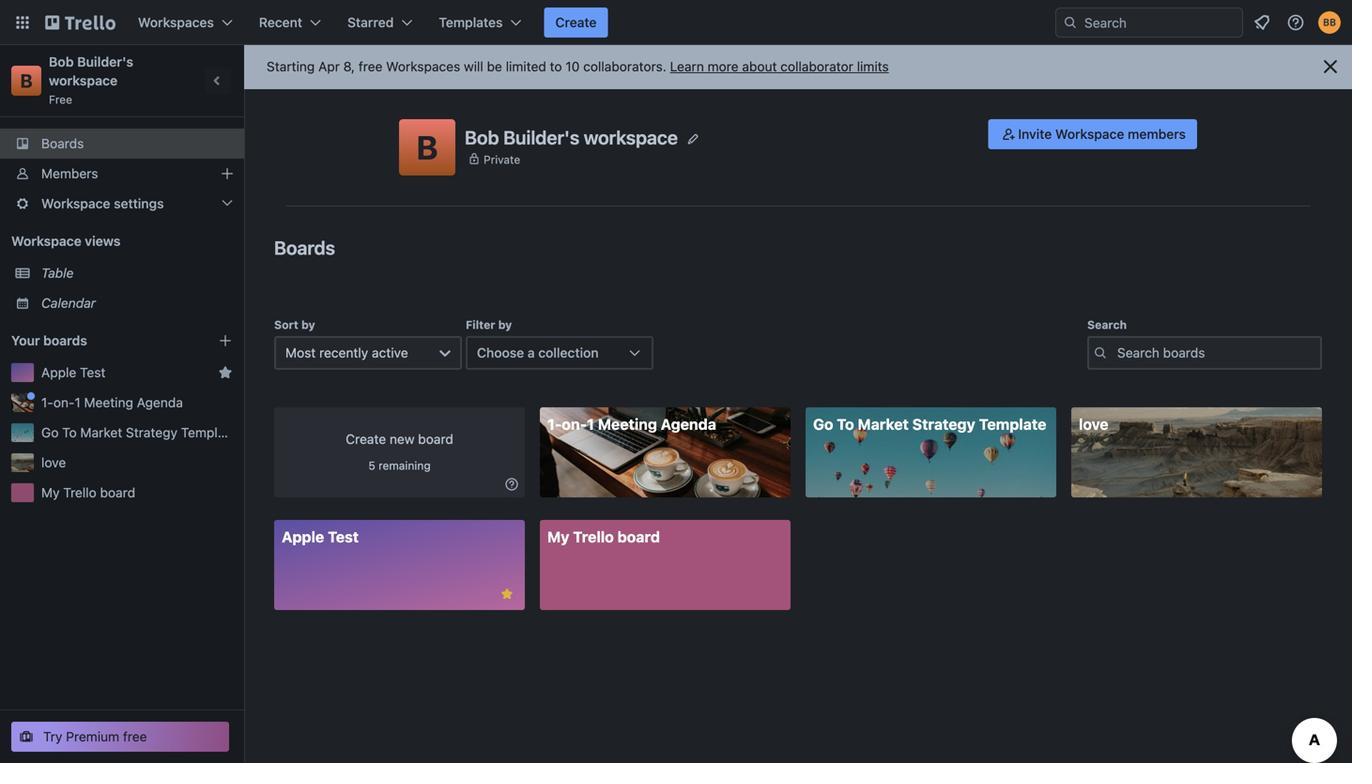 Task type: locate. For each thing, give the bounding box(es) containing it.
active
[[372, 345, 408, 361]]

b inside b link
[[20, 70, 32, 92]]

starting
[[267, 59, 315, 74]]

1 horizontal spatial builder's
[[504, 126, 580, 148]]

1 vertical spatial builder's
[[504, 126, 580, 148]]

free right 8,
[[359, 59, 383, 74]]

boards
[[41, 136, 84, 151], [274, 237, 335, 259]]

boards up the 'sort by'
[[274, 237, 335, 259]]

workspaces
[[138, 15, 214, 30], [386, 59, 460, 74]]

workspace inside dropdown button
[[41, 196, 110, 211]]

1 vertical spatial trello
[[573, 528, 614, 546]]

1- down "choose a collection" button on the top of the page
[[548, 416, 562, 433]]

b left private in the top left of the page
[[417, 128, 438, 167]]

b link
[[11, 66, 41, 96]]

1 vertical spatial agenda
[[661, 416, 717, 433]]

calendar
[[41, 295, 96, 311]]

go to market strategy template link
[[806, 408, 1057, 498], [41, 424, 237, 442]]

meeting down your boards with 5 items element
[[84, 395, 133, 410]]

workspace inside bob builder's workspace free
[[49, 73, 118, 88]]

0 horizontal spatial trello
[[63, 485, 97, 501]]

be
[[487, 59, 502, 74]]

builder's
[[77, 54, 133, 70], [504, 126, 580, 148]]

on- down "boards" on the left top
[[53, 395, 75, 410]]

1 vertical spatial apple test
[[282, 528, 359, 546]]

members
[[41, 166, 98, 181]]

1-
[[41, 395, 53, 410], [548, 416, 562, 433]]

1 vertical spatial apple test link
[[274, 520, 525, 611]]

starred button
[[336, 8, 424, 38]]

0 vertical spatial apple test link
[[41, 364, 210, 382]]

apple test link
[[41, 364, 210, 382], [274, 520, 525, 611]]

0 horizontal spatial market
[[80, 425, 122, 441]]

2 by from the left
[[498, 318, 512, 332]]

0 horizontal spatial apple test
[[41, 365, 106, 380]]

5 remaining
[[369, 459, 431, 472]]

0 vertical spatial b
[[20, 70, 32, 92]]

1 horizontal spatial sm image
[[1000, 125, 1018, 144]]

1 horizontal spatial workspace
[[584, 126, 678, 148]]

0 vertical spatial my trello board link
[[41, 484, 233, 503]]

bob
[[49, 54, 74, 70], [465, 126, 499, 148]]

1 by from the left
[[301, 318, 315, 332]]

0 vertical spatial workspace
[[1056, 126, 1125, 142]]

apple
[[41, 365, 76, 380], [282, 528, 324, 546]]

create inside button
[[556, 15, 597, 30]]

template
[[979, 416, 1047, 433], [181, 425, 237, 441]]

0 horizontal spatial template
[[181, 425, 237, 441]]

by right filter
[[498, 318, 512, 332]]

on-
[[53, 395, 75, 410], [562, 416, 587, 433]]

free
[[359, 59, 383, 74], [123, 729, 147, 745]]

meeting down collection
[[598, 416, 657, 433]]

workspace up free
[[49, 73, 118, 88]]

b for b button
[[417, 128, 438, 167]]

1 vertical spatial on-
[[562, 416, 587, 433]]

1 horizontal spatial test
[[328, 528, 359, 546]]

0 horizontal spatial by
[[301, 318, 315, 332]]

1 horizontal spatial agenda
[[661, 416, 717, 433]]

create up 5 on the left bottom of the page
[[346, 432, 386, 447]]

0 vertical spatial trello
[[63, 485, 97, 501]]

1 vertical spatial b
[[417, 128, 438, 167]]

search
[[1088, 318, 1127, 332]]

1 down collection
[[587, 416, 595, 433]]

b
[[20, 70, 32, 92], [417, 128, 438, 167]]

add board image
[[218, 333, 233, 348]]

love link
[[1072, 408, 1323, 498], [41, 454, 233, 472]]

open information menu image
[[1287, 13, 1306, 32]]

invite workspace members
[[1018, 126, 1186, 142]]

workspace down "members" on the left top of the page
[[41, 196, 110, 211]]

1-on-1 meeting agenda link
[[41, 394, 233, 412], [540, 408, 791, 498]]

settings
[[114, 196, 164, 211]]

0 vertical spatial love
[[1079, 416, 1109, 433]]

1 vertical spatial 1
[[587, 416, 595, 433]]

1 horizontal spatial 1
[[587, 416, 595, 433]]

about
[[742, 59, 777, 74]]

to
[[837, 416, 854, 433], [62, 425, 77, 441]]

by
[[301, 318, 315, 332], [498, 318, 512, 332]]

0 horizontal spatial boards
[[41, 136, 84, 151]]

0 horizontal spatial b
[[20, 70, 32, 92]]

1 horizontal spatial boards
[[274, 237, 335, 259]]

8,
[[343, 59, 355, 74]]

0 vertical spatial apple test
[[41, 365, 106, 380]]

bob inside bob builder's workspace free
[[49, 54, 74, 70]]

builder's inside bob builder's workspace free
[[77, 54, 133, 70]]

1 horizontal spatial bob
[[465, 126, 499, 148]]

workspace up table
[[11, 233, 81, 249]]

workspace right invite
[[1056, 126, 1125, 142]]

1 vertical spatial meeting
[[598, 416, 657, 433]]

by for sort by
[[301, 318, 315, 332]]

1 horizontal spatial trello
[[573, 528, 614, 546]]

builder's up private in the top left of the page
[[504, 126, 580, 148]]

0 horizontal spatial apple
[[41, 365, 76, 380]]

workspace settings
[[41, 196, 164, 211]]

1 horizontal spatial b
[[417, 128, 438, 167]]

sm image
[[1000, 125, 1018, 144], [503, 475, 521, 494]]

b button
[[399, 119, 456, 176]]

0 vertical spatial 1-
[[41, 395, 53, 410]]

recent button
[[248, 8, 333, 38]]

remaining
[[379, 459, 431, 472]]

go to market strategy template
[[813, 416, 1047, 433], [41, 425, 237, 441]]

1 vertical spatial test
[[328, 528, 359, 546]]

0 horizontal spatial 1-on-1 meeting agenda link
[[41, 394, 233, 412]]

0 vertical spatial apple
[[41, 365, 76, 380]]

bob up private in the top left of the page
[[465, 126, 499, 148]]

1 down "boards" on the left top
[[75, 395, 81, 410]]

0 vertical spatial sm image
[[1000, 125, 1018, 144]]

board
[[418, 432, 454, 447], [100, 485, 135, 501], [618, 528, 660, 546]]

0 vertical spatial 1
[[75, 395, 81, 410]]

1 vertical spatial create
[[346, 432, 386, 447]]

my trello board link
[[41, 484, 233, 503], [540, 520, 791, 611]]

choose
[[477, 345, 524, 361]]

free right premium at the bottom of the page
[[123, 729, 147, 745]]

create for create new board
[[346, 432, 386, 447]]

1 vertical spatial love
[[41, 455, 66, 471]]

workspace for views
[[11, 233, 81, 249]]

1- down your boards
[[41, 395, 53, 410]]

create button
[[544, 8, 608, 38]]

0 vertical spatial 1-on-1 meeting agenda
[[41, 395, 183, 410]]

0 vertical spatial builder's
[[77, 54, 133, 70]]

0 vertical spatial my
[[41, 485, 60, 501]]

boards up "members" on the left top of the page
[[41, 136, 84, 151]]

1 horizontal spatial 1-
[[548, 416, 562, 433]]

0 horizontal spatial apple test link
[[41, 364, 210, 382]]

1 vertical spatial 1-
[[548, 416, 562, 433]]

on- down collection
[[562, 416, 587, 433]]

b left bob builder's workspace free
[[20, 70, 32, 92]]

go
[[813, 416, 834, 433], [41, 425, 59, 441]]

0 horizontal spatial love
[[41, 455, 66, 471]]

1 vertical spatial workspace
[[41, 196, 110, 211]]

0 vertical spatial on-
[[53, 395, 75, 410]]

0 horizontal spatial workspace
[[49, 73, 118, 88]]

create up starting apr 8, free workspaces will be limited to 10 collaborators. learn more about collaborator limits
[[556, 15, 597, 30]]

bob up free
[[49, 54, 74, 70]]

1-on-1 meeting agenda
[[41, 395, 183, 410], [548, 416, 717, 433]]

boards
[[43, 333, 87, 348]]

create
[[556, 15, 597, 30], [346, 432, 386, 447]]

bob builder's workspace link
[[49, 54, 137, 88]]

workspaces up workspace navigation collapse icon at the top of page
[[138, 15, 214, 30]]

0 vertical spatial meeting
[[84, 395, 133, 410]]

1 vertical spatial workspaces
[[386, 59, 460, 74]]

apr
[[318, 59, 340, 74]]

love
[[1079, 416, 1109, 433], [41, 455, 66, 471]]

1 horizontal spatial my trello board link
[[540, 520, 791, 611]]

1 vertical spatial apple
[[282, 528, 324, 546]]

0 horizontal spatial builder's
[[77, 54, 133, 70]]

create for create
[[556, 15, 597, 30]]

workspace
[[49, 73, 118, 88], [584, 126, 678, 148]]

0 vertical spatial workspaces
[[138, 15, 214, 30]]

choose a collection
[[477, 345, 599, 361]]

invite workspace members button
[[988, 119, 1198, 149]]

by for filter by
[[498, 318, 512, 332]]

0 horizontal spatial free
[[123, 729, 147, 745]]

by right sort
[[301, 318, 315, 332]]

bob builder's workspace free
[[49, 54, 137, 106]]

0 vertical spatial board
[[418, 432, 454, 447]]

0 vertical spatial test
[[80, 365, 106, 380]]

your
[[11, 333, 40, 348]]

test
[[80, 365, 106, 380], [328, 528, 359, 546]]

0 vertical spatial create
[[556, 15, 597, 30]]

1 vertical spatial bob
[[465, 126, 499, 148]]

create new board
[[346, 432, 454, 447]]

bob for bob builder's workspace
[[465, 126, 499, 148]]

0 vertical spatial bob
[[49, 54, 74, 70]]

market
[[858, 416, 909, 433], [80, 425, 122, 441]]

1 horizontal spatial free
[[359, 59, 383, 74]]

workspace inside button
[[1056, 126, 1125, 142]]

my
[[41, 485, 60, 501], [548, 528, 570, 546]]

0 horizontal spatial my trello board
[[41, 485, 135, 501]]

1 horizontal spatial my
[[548, 528, 570, 546]]

1 vertical spatial sm image
[[503, 475, 521, 494]]

apple test
[[41, 365, 106, 380], [282, 528, 359, 546]]

0 horizontal spatial agenda
[[137, 395, 183, 410]]

free inside button
[[123, 729, 147, 745]]

1 vertical spatial boards
[[274, 237, 335, 259]]

5
[[369, 459, 375, 472]]

0 horizontal spatial 1
[[75, 395, 81, 410]]

builder's down the "back to home" image
[[77, 54, 133, 70]]

0 horizontal spatial create
[[346, 432, 386, 447]]

1 vertical spatial board
[[100, 485, 135, 501]]

0 vertical spatial free
[[359, 59, 383, 74]]

workspace down collaborators.
[[584, 126, 678, 148]]

2 vertical spatial workspace
[[11, 233, 81, 249]]

collaborator
[[781, 59, 854, 74]]

try
[[43, 729, 62, 745]]

builder's for bob builder's workspace
[[504, 126, 580, 148]]

1 vertical spatial free
[[123, 729, 147, 745]]

table
[[41, 265, 74, 281]]

1 vertical spatial workspace
[[584, 126, 678, 148]]

private
[[484, 153, 521, 166]]

members
[[1128, 126, 1186, 142]]

sm image inside invite workspace members button
[[1000, 125, 1018, 144]]

workspace
[[1056, 126, 1125, 142], [41, 196, 110, 211], [11, 233, 81, 249]]

workspaces left will at left
[[386, 59, 460, 74]]

b inside b button
[[417, 128, 438, 167]]

1 vertical spatial my trello board link
[[540, 520, 791, 611]]



Task type: describe. For each thing, give the bounding box(es) containing it.
your boards with 5 items element
[[11, 330, 190, 352]]

starred
[[348, 15, 394, 30]]

1 vertical spatial my
[[548, 528, 570, 546]]

learn
[[670, 59, 704, 74]]

1 horizontal spatial strategy
[[913, 416, 976, 433]]

0 horizontal spatial 1-
[[41, 395, 53, 410]]

0 horizontal spatial meeting
[[84, 395, 133, 410]]

workspace for bob builder's workspace
[[584, 126, 678, 148]]

0 horizontal spatial love link
[[41, 454, 233, 472]]

primary element
[[0, 0, 1353, 45]]

limited
[[506, 59, 547, 74]]

workspace settings button
[[0, 189, 244, 219]]

workspace views
[[11, 233, 121, 249]]

calendar link
[[41, 294, 233, 313]]

templates button
[[428, 8, 533, 38]]

0 horizontal spatial sm image
[[503, 475, 521, 494]]

1 horizontal spatial meeting
[[598, 416, 657, 433]]

1 horizontal spatial go
[[813, 416, 834, 433]]

limits
[[857, 59, 889, 74]]

1 horizontal spatial apple test
[[282, 528, 359, 546]]

workspace for settings
[[41, 196, 110, 211]]

recently
[[319, 345, 368, 361]]

try premium free button
[[11, 722, 229, 752]]

0 horizontal spatial on-
[[53, 395, 75, 410]]

back to home image
[[45, 8, 116, 38]]

boards link
[[0, 129, 244, 159]]

premium
[[66, 729, 119, 745]]

0 vertical spatial my trello board
[[41, 485, 135, 501]]

builder's for bob builder's workspace free
[[77, 54, 133, 70]]

0 horizontal spatial my
[[41, 485, 60, 501]]

1 horizontal spatial market
[[858, 416, 909, 433]]

0 horizontal spatial board
[[100, 485, 135, 501]]

will
[[464, 59, 484, 74]]

Search text field
[[1088, 336, 1323, 370]]

1 horizontal spatial 1-on-1 meeting agenda
[[548, 416, 717, 433]]

1 horizontal spatial apple test link
[[274, 520, 525, 611]]

your boards
[[11, 333, 87, 348]]

templates
[[439, 15, 503, 30]]

0 vertical spatial agenda
[[137, 395, 183, 410]]

1 horizontal spatial to
[[837, 416, 854, 433]]

10
[[566, 59, 580, 74]]

1 horizontal spatial workspaces
[[386, 59, 460, 74]]

workspaces inside popup button
[[138, 15, 214, 30]]

1 horizontal spatial template
[[979, 416, 1047, 433]]

b for b link
[[20, 70, 32, 92]]

1 horizontal spatial go to market strategy template link
[[806, 408, 1057, 498]]

members link
[[0, 159, 244, 189]]

a
[[528, 345, 535, 361]]

0 horizontal spatial go
[[41, 425, 59, 441]]

1 vertical spatial my trello board
[[548, 528, 660, 546]]

search image
[[1063, 15, 1078, 30]]

collection
[[538, 345, 599, 361]]

workspace navigation collapse icon image
[[205, 68, 231, 94]]

collaborators.
[[583, 59, 667, 74]]

table link
[[41, 264, 233, 283]]

1 horizontal spatial 1-on-1 meeting agenda link
[[540, 408, 791, 498]]

0 horizontal spatial my trello board link
[[41, 484, 233, 503]]

1 horizontal spatial love
[[1079, 416, 1109, 433]]

bob builder (bobbuilder40) image
[[1319, 11, 1341, 34]]

0 horizontal spatial to
[[62, 425, 77, 441]]

try premium free
[[43, 729, 147, 745]]

most
[[286, 345, 316, 361]]

starting apr 8, free workspaces will be limited to 10 collaborators. learn more about collaborator limits
[[267, 59, 889, 74]]

sort
[[274, 318, 299, 332]]

starred icon image
[[218, 365, 233, 380]]

filter by
[[466, 318, 512, 332]]

1 horizontal spatial love link
[[1072, 408, 1323, 498]]

0 horizontal spatial strategy
[[126, 425, 178, 441]]

2 vertical spatial board
[[618, 528, 660, 546]]

Search field
[[1078, 8, 1243, 37]]

bob builder's workspace
[[465, 126, 678, 148]]

views
[[85, 233, 121, 249]]

invite
[[1018, 126, 1052, 142]]

1 horizontal spatial apple
[[282, 528, 324, 546]]

free
[[49, 93, 72, 106]]

sort by
[[274, 318, 315, 332]]

0 horizontal spatial go to market strategy template link
[[41, 424, 237, 442]]

workspace for bob builder's workspace free
[[49, 73, 118, 88]]

1 horizontal spatial on-
[[562, 416, 587, 433]]

workspaces button
[[127, 8, 244, 38]]

1 horizontal spatial go to market strategy template
[[813, 416, 1047, 433]]

click to unstar this board. it will be removed from your starred list. image
[[499, 586, 516, 603]]

1 horizontal spatial board
[[418, 432, 454, 447]]

to
[[550, 59, 562, 74]]

most recently active
[[286, 345, 408, 361]]

filter
[[466, 318, 495, 332]]

0 horizontal spatial test
[[80, 365, 106, 380]]

more
[[708, 59, 739, 74]]

0 notifications image
[[1251, 11, 1274, 34]]

learn more about collaborator limits link
[[670, 59, 889, 74]]

0 horizontal spatial 1-on-1 meeting agenda
[[41, 395, 183, 410]]

new
[[390, 432, 415, 447]]

choose a collection button
[[466, 336, 654, 370]]

bob for bob builder's workspace free
[[49, 54, 74, 70]]

recent
[[259, 15, 302, 30]]

0 horizontal spatial go to market strategy template
[[41, 425, 237, 441]]



Task type: vqa. For each thing, say whether or not it's contained in the screenshot.
Delete
no



